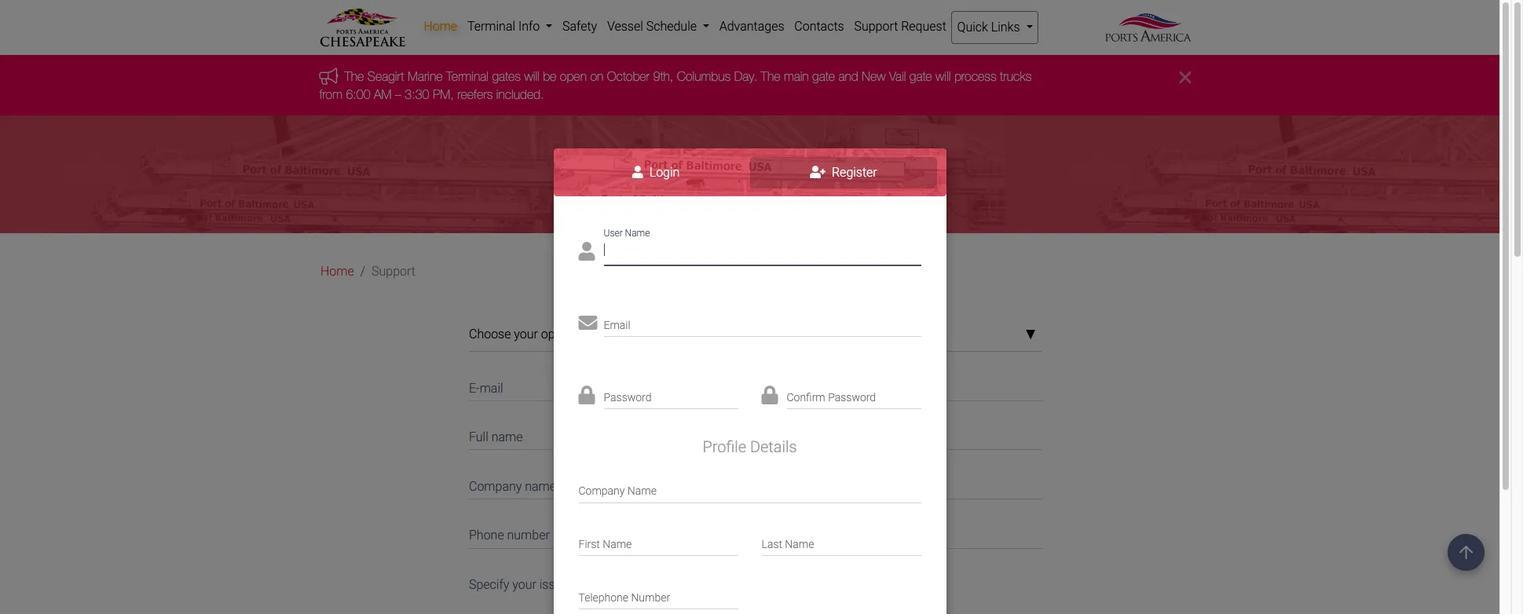 Task type: vqa. For each thing, say whether or not it's contained in the screenshot.
the close icon
yes



Task type: locate. For each thing, give the bounding box(es) containing it.
quick
[[958, 20, 989, 35]]

user image left login
[[633, 166, 644, 178]]

company down full name
[[469, 479, 522, 494]]

1 vertical spatial user image
[[579, 242, 595, 261]]

am
[[374, 87, 392, 101]]

1 horizontal spatial home link
[[419, 11, 463, 42]]

First Name text field
[[579, 529, 738, 557]]

1 vertical spatial name
[[525, 479, 556, 494]]

1 horizontal spatial will
[[937, 69, 952, 84]]

2 password from the left
[[829, 391, 876, 404]]

last name
[[762, 538, 815, 551]]

support for support request
[[855, 19, 899, 34]]

E-mail email field
[[469, 371, 1043, 401]]

and
[[839, 69, 859, 84]]

user name
[[604, 227, 650, 238]]

profile
[[703, 438, 747, 457]]

register link
[[750, 157, 938, 189]]

the up 6:00
[[345, 69, 365, 84]]

confirm
[[787, 391, 826, 404]]

new
[[863, 69, 887, 84]]

terminal
[[447, 69, 489, 84]]

the seagirt marine terminal gates will be open on october 9th, columbus day. the main gate and new vail gate will process trucks from 6:00 am – 3:30 pm, reefers included. alert
[[0, 55, 1512, 116]]

1 horizontal spatial home
[[424, 19, 458, 34]]

day.
[[735, 69, 758, 84]]

support
[[855, 19, 899, 34], [372, 264, 416, 279]]

0 horizontal spatial password
[[604, 391, 652, 404]]

password right lock image at the left bottom of the page
[[604, 391, 652, 404]]

login
[[647, 165, 680, 180]]

1 horizontal spatial gate
[[910, 69, 933, 84]]

password
[[604, 391, 652, 404], [829, 391, 876, 404]]

bullhorn image
[[320, 67, 345, 85]]

1 horizontal spatial user image
[[633, 166, 644, 178]]

gate left and
[[813, 69, 836, 84]]

login link
[[562, 157, 750, 189]]

will
[[525, 69, 540, 84], [937, 69, 952, 84]]

0 vertical spatial home
[[424, 19, 458, 34]]

user image up envelope icon
[[579, 242, 595, 261]]

0 horizontal spatial gate
[[813, 69, 836, 84]]

contacts link
[[790, 11, 850, 42]]

name up first name text box
[[628, 485, 657, 498]]

envelope image
[[579, 314, 598, 333]]

option
[[541, 327, 576, 342]]

0 horizontal spatial user image
[[579, 242, 595, 261]]

1 gate from the left
[[813, 69, 836, 84]]

0 horizontal spatial name
[[492, 430, 523, 445]]

1 horizontal spatial the
[[762, 69, 781, 84]]

0 horizontal spatial company
[[469, 479, 522, 494]]

–
[[396, 87, 402, 101]]

your left option
[[514, 327, 538, 342]]

1 horizontal spatial name
[[525, 479, 556, 494]]

0 horizontal spatial home link
[[321, 263, 354, 282]]

pm,
[[433, 87, 454, 101]]

the seagirt marine terminal gates will be open on october 9th, columbus day. the main gate and new vail gate will process trucks from 6:00 am – 3:30 pm, reefers included.
[[320, 69, 1033, 101]]

your
[[514, 327, 538, 342], [513, 578, 537, 593]]

1 vertical spatial home link
[[321, 263, 354, 282]]

company
[[469, 479, 522, 494], [579, 485, 625, 498]]

6:00
[[347, 87, 371, 101]]

full name
[[469, 430, 523, 445]]

name for full name
[[492, 430, 523, 445]]

included.
[[497, 87, 545, 101]]

1 vertical spatial your
[[513, 578, 537, 593]]

your for specify
[[513, 578, 537, 593]]

1 horizontal spatial password
[[829, 391, 876, 404]]

name right "last"
[[785, 538, 815, 551]]

e-mail
[[469, 381, 503, 396]]

tab list
[[554, 148, 947, 197]]

password right confirm
[[829, 391, 876, 404]]

your left issue
[[513, 578, 537, 593]]

0 vertical spatial name
[[492, 430, 523, 445]]

company for company name
[[579, 485, 625, 498]]

0 vertical spatial user image
[[633, 166, 644, 178]]

company name
[[579, 485, 657, 498]]

open
[[561, 69, 587, 84]]

1 vertical spatial home
[[321, 264, 354, 279]]

2 the from the left
[[762, 69, 781, 84]]

will left be
[[525, 69, 540, 84]]

gates
[[493, 69, 521, 84]]

name right first
[[603, 538, 632, 551]]

name for user name
[[625, 227, 650, 238]]

User Name text field
[[604, 238, 922, 266]]

request
[[902, 19, 947, 34]]

your for choose
[[514, 327, 538, 342]]

email
[[604, 319, 631, 332]]

1 horizontal spatial company
[[579, 485, 625, 498]]

Full name text field
[[469, 420, 1043, 451]]

main
[[785, 69, 810, 84]]

name up number at left
[[525, 479, 556, 494]]

phone number
[[469, 528, 550, 543]]

home
[[424, 19, 458, 34], [321, 264, 354, 279]]

support for support
[[372, 264, 416, 279]]

marine
[[408, 69, 443, 84]]

lock image
[[579, 386, 595, 405]]

name
[[492, 430, 523, 445], [525, 479, 556, 494]]

2 will from the left
[[937, 69, 952, 84]]

1 vertical spatial support
[[372, 264, 416, 279]]

0 vertical spatial support
[[855, 19, 899, 34]]

contacts
[[795, 19, 845, 34]]

0 horizontal spatial will
[[525, 69, 540, 84]]

1 horizontal spatial support
[[855, 19, 899, 34]]

name right user
[[625, 227, 650, 238]]

company for company name
[[469, 479, 522, 494]]

0 horizontal spatial home
[[321, 264, 354, 279]]

user image
[[633, 166, 644, 178], [579, 242, 595, 261]]

support request link
[[850, 11, 952, 42]]

Last Name text field
[[762, 529, 922, 557]]

Password password field
[[604, 382, 738, 410]]

advantages
[[720, 19, 785, 34]]

full
[[469, 430, 489, 445]]

will left process
[[937, 69, 952, 84]]

1 the from the left
[[345, 69, 365, 84]]

the
[[345, 69, 365, 84], [762, 69, 781, 84]]

0 horizontal spatial the
[[345, 69, 365, 84]]

gate
[[813, 69, 836, 84], [910, 69, 933, 84]]

0 vertical spatial home link
[[419, 11, 463, 42]]

0 vertical spatial your
[[514, 327, 538, 342]]

0 horizontal spatial support
[[372, 264, 416, 279]]

details
[[750, 438, 797, 457]]

home link
[[419, 11, 463, 42], [321, 263, 354, 282]]

name
[[625, 227, 650, 238], [628, 485, 657, 498], [603, 538, 632, 551], [785, 538, 815, 551]]

Company name text field
[[469, 469, 1043, 500]]

name right full
[[492, 430, 523, 445]]

lock image
[[762, 386, 778, 405]]

gate right vail
[[910, 69, 933, 84]]

name for first name
[[603, 538, 632, 551]]

seagirt
[[368, 69, 405, 84]]

company up first name
[[579, 485, 625, 498]]

the right day.
[[762, 69, 781, 84]]

home for the leftmost home link
[[321, 264, 354, 279]]



Task type: describe. For each thing, give the bounding box(es) containing it.
name for company name
[[525, 479, 556, 494]]

process
[[955, 69, 997, 84]]

the seagirt marine terminal gates will be open on october 9th, columbus day. the main gate and new vail gate will process trucks from 6:00 am – 3:30 pm, reefers included. link
[[320, 69, 1033, 101]]

home for rightmost home link
[[424, 19, 458, 34]]

quick links link
[[952, 11, 1039, 44]]

last
[[762, 538, 783, 551]]

Confirm Password password field
[[787, 382, 922, 410]]

close image
[[1181, 68, 1192, 87]]

october
[[608, 69, 650, 84]]

reefers
[[458, 87, 493, 101]]

columbus
[[678, 69, 732, 84]]

mail
[[480, 381, 503, 396]]

on
[[591, 69, 604, 84]]

issue
[[540, 578, 569, 593]]

support request
[[855, 19, 947, 34]]

go to top image
[[1448, 534, 1485, 571]]

profile details
[[703, 438, 797, 457]]

choose
[[469, 327, 511, 342]]

name for last name
[[785, 538, 815, 551]]

e-
[[469, 381, 480, 396]]

trucks
[[1001, 69, 1033, 84]]

1 will from the left
[[525, 69, 540, 84]]

specify your issue
[[469, 578, 569, 593]]

1 password from the left
[[604, 391, 652, 404]]

vail
[[890, 69, 907, 84]]

Specify your issue text field
[[469, 568, 1043, 615]]

number
[[507, 528, 550, 543]]

safety link
[[558, 11, 602, 42]]

Company Name text field
[[579, 476, 922, 504]]

tab list containing login
[[554, 148, 947, 197]]

2 gate from the left
[[910, 69, 933, 84]]

Telephone Number text field
[[579, 582, 738, 610]]

first name
[[579, 538, 632, 551]]

name for company name
[[628, 485, 657, 498]]

company name
[[469, 479, 556, 494]]

specify
[[469, 578, 510, 593]]

telephone number
[[579, 592, 671, 604]]

safety
[[563, 19, 597, 34]]

9th,
[[654, 69, 674, 84]]

confirm password
[[787, 391, 876, 404]]

from
[[320, 87, 343, 101]]

3:30
[[405, 87, 430, 101]]

choose your option
[[469, 327, 576, 342]]

register
[[829, 165, 878, 180]]

telephone
[[579, 592, 629, 604]]

first
[[579, 538, 600, 551]]

be
[[544, 69, 557, 84]]

Email text field
[[604, 310, 922, 338]]

number
[[631, 592, 671, 604]]

user plus image
[[810, 166, 826, 178]]

links
[[992, 20, 1021, 35]]

user
[[604, 227, 623, 238]]

Phone number text field
[[469, 519, 1043, 549]]

user image inside login link
[[633, 166, 644, 178]]

quick links
[[958, 20, 1024, 35]]

advantages link
[[715, 11, 790, 42]]

phone
[[469, 528, 504, 543]]



